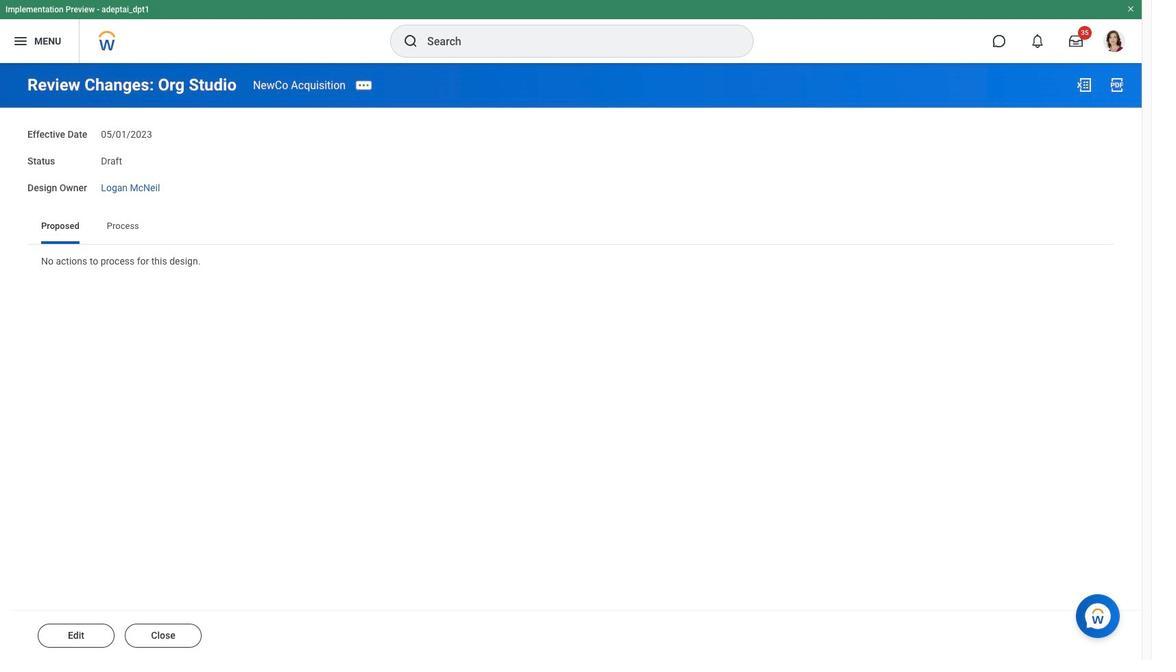 Task type: describe. For each thing, give the bounding box(es) containing it.
close environment banner image
[[1127, 5, 1135, 13]]

view printable version (pdf) image
[[1109, 77, 1126, 93]]



Task type: locate. For each thing, give the bounding box(es) containing it.
inbox large image
[[1069, 34, 1083, 48]]

banner
[[0, 0, 1142, 63]]

export to excel image
[[1076, 77, 1093, 93]]

search image
[[403, 33, 419, 49]]

profile logan mcneil image
[[1104, 30, 1126, 55]]

main content
[[0, 63, 1142, 661]]

Search Workday  search field
[[427, 26, 725, 56]]

tab list
[[27, 211, 1115, 244]]

notifications large image
[[1031, 34, 1045, 48]]

justify image
[[12, 33, 29, 49]]



Task type: vqa. For each thing, say whether or not it's contained in the screenshot.
Admin
no



